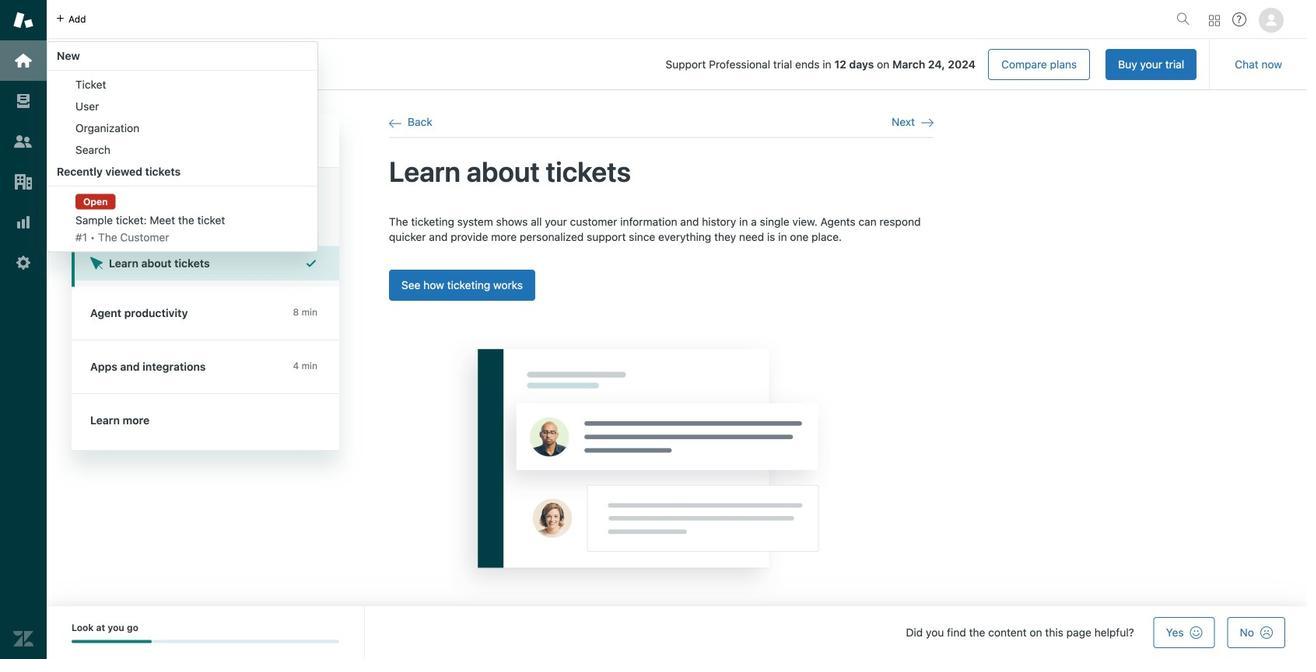 Task type: vqa. For each thing, say whether or not it's contained in the screenshot.
'Zendesk Products' 'image'
yes



Task type: locate. For each thing, give the bounding box(es) containing it.
progress bar
[[72, 641, 339, 644]]

heading
[[72, 114, 339, 168]]

reporting image
[[13, 212, 33, 233]]

menu
[[47, 41, 318, 252]]

zendesk image
[[13, 629, 33, 650]]

zendesk products image
[[1209, 15, 1220, 26]]

tab list
[[72, 61, 273, 89]]

tab
[[175, 61, 273, 89]]

views image
[[13, 91, 33, 111]]

get started image
[[13, 51, 33, 71]]

organizations image
[[13, 172, 33, 192]]

menu item
[[47, 74, 317, 96], [47, 96, 317, 117], [47, 117, 317, 139], [47, 139, 317, 161], [47, 190, 317, 248]]

main element
[[0, 0, 47, 660]]

2 menu item from the top
[[47, 96, 317, 117]]



Task type: describe. For each thing, give the bounding box(es) containing it.
admin image
[[13, 253, 33, 273]]

customers image
[[13, 131, 33, 152]]

3 menu item from the top
[[47, 117, 317, 139]]

zendesk support image
[[13, 10, 33, 30]]

March 24, 2024 text field
[[892, 58, 976, 71]]

4 menu item from the top
[[47, 139, 317, 161]]

5 menu item from the top
[[47, 190, 317, 248]]

get help image
[[1232, 12, 1246, 26]]

1 menu item from the top
[[47, 74, 317, 96]]



